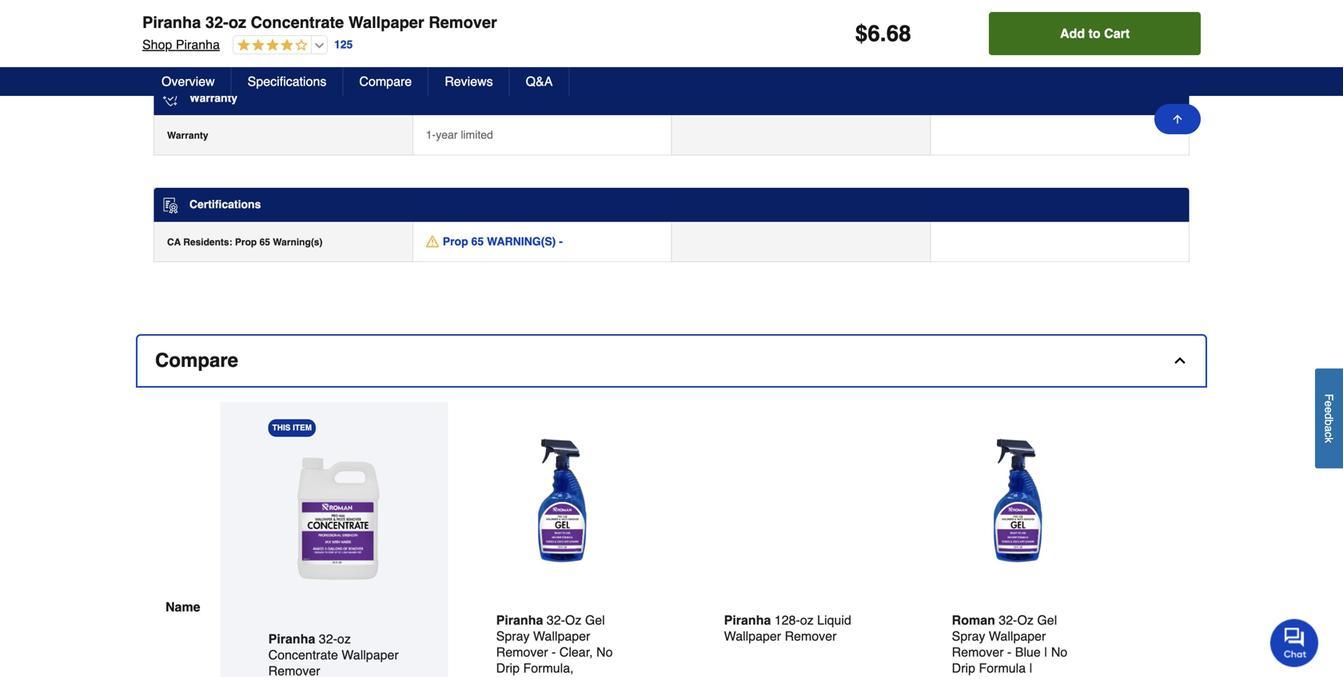 Task type: vqa. For each thing, say whether or not it's contained in the screenshot.
oxide in the KANTE 17-in W x 21.7-in H Iron Oxide Concrete Contemporary/Modern Indoor/Outdoor Planter
no



Task type: locate. For each thing, give the bounding box(es) containing it.
65
[[471, 235, 484, 248], [259, 237, 270, 248]]

1 vertical spatial concentrate
[[268, 647, 338, 662]]

spray for piranha
[[496, 629, 530, 644]]

2 horizontal spatial oz
[[800, 613, 814, 628]]

remover inside 32-oz gel spray wallpaper remover - blue | no drip formula | extended acti
[[952, 645, 1004, 659]]

2 drip from the left
[[952, 661, 975, 675]]

32- inside 32-oz gel spray wallpaper remover - blue | no drip formula | extended acti
[[999, 613, 1017, 628]]

0 horizontal spatial |
[[1029, 661, 1033, 675]]

1 oz from the left
[[565, 613, 581, 628]]

32- inside 32-oz gel spray wallpaper remover - clear, no drip formula, extended acti
[[547, 613, 565, 628]]

0 horizontal spatial 65
[[259, 237, 270, 248]]

- for piranha
[[552, 645, 556, 659]]

1 horizontal spatial no
[[1051, 645, 1068, 659]]

32- for 32-oz concentrate wallpaper remover
[[319, 632, 337, 646]]

oz inside 32-oz concentrate wallpaper remover
[[337, 632, 351, 646]]

no
[[596, 645, 613, 659], [1051, 645, 1068, 659]]

extended down formula
[[952, 677, 1006, 677]]

e up the d
[[1323, 401, 1335, 407]]

gel inside 32-oz gel spray wallpaper remover - clear, no drip formula, extended acti
[[585, 613, 605, 628]]

0 vertical spatial concentrate
[[251, 13, 344, 32]]

1 horizontal spatial spray
[[952, 629, 985, 644]]

prop right 'residents:'
[[235, 237, 257, 248]]

spray for roman
[[952, 629, 985, 644]]

0 vertical spatial compare
[[359, 74, 412, 89]]

2 gel from the left
[[1037, 613, 1057, 628]]

oz inside 128-oz liquid wallpaper remover
[[800, 613, 814, 628]]

gel
[[585, 613, 605, 628], [1037, 613, 1057, 628]]

prop 65 warning(s) - link
[[426, 233, 563, 249]]

2 oz from the left
[[1017, 613, 1034, 628]]

1 extended from the left
[[496, 677, 550, 677]]

| right blue
[[1044, 645, 1048, 659]]

32-oz gel spray wallpaper remover - blue | no drip formula | extended acti
[[952, 613, 1072, 677]]

formula
[[979, 661, 1026, 675]]

oz
[[565, 613, 581, 628], [1017, 613, 1034, 628]]

piranha
[[142, 13, 201, 32], [176, 37, 220, 52], [496, 613, 543, 628], [724, 613, 771, 628], [268, 632, 315, 646]]

spray down roman
[[952, 629, 985, 644]]

1 horizontal spatial gel
[[1037, 613, 1057, 628]]

warranty down overview button
[[167, 130, 208, 141]]

drip left formula
[[952, 661, 975, 675]]

oz for 32-oz concentrate wallpaper remover
[[337, 632, 351, 646]]

prop 65 warning(s) -
[[443, 235, 563, 248]]

- inside 32-oz gel spray wallpaper remover - blue | no drip formula | extended acti
[[1007, 645, 1012, 659]]

1 gel from the left
[[585, 613, 605, 628]]

1 horizontal spatial |
[[1044, 645, 1048, 659]]

|
[[1044, 645, 1048, 659], [1029, 661, 1033, 675]]

oz for clear,
[[565, 613, 581, 628]]

item
[[293, 423, 312, 432]]

1 vertical spatial warranty
[[167, 130, 208, 141]]

- right warning(s)
[[559, 235, 563, 248]]

f e e d b a c k
[[1323, 394, 1335, 443]]

no right clear,
[[596, 645, 613, 659]]

spray
[[496, 629, 530, 644], [952, 629, 985, 644]]

blue
[[1015, 645, 1041, 659]]

2 vertical spatial oz
[[337, 632, 351, 646]]

oz for blue
[[1017, 613, 1034, 628]]

wallpaper for 32-oz gel spray wallpaper remover - blue | no drip formula | extended acti
[[989, 629, 1046, 644]]

prop
[[443, 235, 468, 248], [235, 237, 257, 248]]

1 drip from the left
[[496, 661, 520, 675]]

concentrate
[[251, 13, 344, 32], [268, 647, 338, 662]]

spray up formula,
[[496, 629, 530, 644]]

spray inside 32-oz gel spray wallpaper remover - clear, no drip formula, extended acti
[[496, 629, 530, 644]]

gel inside 32-oz gel spray wallpaper remover - blue | no drip formula | extended acti
[[1037, 613, 1057, 628]]

cart
[[1104, 26, 1130, 41]]

extended
[[496, 677, 550, 677], [952, 677, 1006, 677]]

1 vertical spatial compare
[[155, 349, 238, 371]]

1 horizontal spatial compare
[[359, 74, 412, 89]]

compare for bottom the compare button
[[155, 349, 238, 371]]

-
[[559, 235, 563, 248], [552, 645, 556, 659], [1007, 645, 1012, 659]]

2 spray from the left
[[952, 629, 985, 644]]

0 vertical spatial compare button
[[343, 67, 429, 96]]

1 spray from the left
[[496, 629, 530, 644]]

2 e from the top
[[1323, 407, 1335, 413]]

formula,
[[523, 661, 574, 675]]

0 horizontal spatial drip
[[496, 661, 520, 675]]

compare
[[359, 74, 412, 89], [155, 349, 238, 371]]

$ 6 . 68
[[855, 21, 911, 46]]

overview button
[[145, 67, 232, 96]]

oz up clear,
[[565, 613, 581, 628]]

limited
[[461, 128, 493, 141]]

0 horizontal spatial gel
[[585, 613, 605, 628]]

remover inside 32-oz concentrate wallpaper remover
[[268, 663, 320, 677]]

wallpaper
[[348, 13, 424, 32], [533, 629, 590, 644], [724, 629, 781, 644], [989, 629, 1046, 644], [342, 647, 399, 662]]

this item
[[272, 423, 312, 432]]

oz up blue
[[1017, 613, 1034, 628]]

| down blue
[[1029, 661, 1033, 675]]

68
[[886, 21, 911, 46]]

warranty down overview
[[189, 91, 237, 104]]

drip
[[496, 661, 520, 675], [952, 661, 975, 675]]

32- inside 32-oz concentrate wallpaper remover
[[319, 632, 337, 646]]

- inside 32-oz gel spray wallpaper remover - clear, no drip formula, extended acti
[[552, 645, 556, 659]]

shop
[[142, 37, 172, 52]]

oz inside 32-oz gel spray wallpaper remover - clear, no drip formula, extended acti
[[565, 613, 581, 628]]

gel up blue
[[1037, 613, 1057, 628]]

oz inside 32-oz gel spray wallpaper remover - blue | no drip formula | extended acti
[[1017, 613, 1034, 628]]

measure
[[200, 23, 239, 35]]

piranha 32-oz concentrate wallpaper remover image
[[268, 453, 400, 585]]

0 horizontal spatial spray
[[496, 629, 530, 644]]

- up formula,
[[552, 645, 556, 659]]

e up b
[[1323, 407, 1335, 413]]

no right blue
[[1051, 645, 1068, 659]]

warranty
[[189, 91, 237, 104], [167, 130, 208, 141]]

prop right prop65 warning image on the top left of the page
[[443, 235, 468, 248]]

1 no from the left
[[596, 645, 613, 659]]

chevron up image
[[1172, 353, 1188, 368]]

reviews button
[[429, 67, 510, 96]]

0 horizontal spatial extended
[[496, 677, 550, 677]]

wallpaper inside 32-oz gel spray wallpaper remover - clear, no drip formula, extended acti
[[533, 629, 590, 644]]

wallpaper inside 32-oz gel spray wallpaper remover - blue | no drip formula | extended acti
[[989, 629, 1046, 644]]

compare button
[[343, 67, 429, 96], [138, 336, 1206, 386]]

0 vertical spatial oz
[[228, 13, 246, 32]]

extended down formula,
[[496, 677, 550, 677]]

ounce(s)
[[426, 22, 472, 35]]

ca
[[167, 237, 181, 248]]

drip left formula,
[[496, 661, 520, 675]]

1 horizontal spatial -
[[559, 235, 563, 248]]

0 horizontal spatial -
[[552, 645, 556, 659]]

2 no from the left
[[1051, 645, 1068, 659]]

spray inside 32-oz gel spray wallpaper remover - blue | no drip formula | extended acti
[[952, 629, 985, 644]]

1 horizontal spatial oz
[[1017, 613, 1034, 628]]

q&a
[[526, 74, 553, 89]]

128-
[[775, 613, 800, 628]]

add to cart
[[1060, 26, 1130, 41]]

0 horizontal spatial compare
[[155, 349, 238, 371]]

gel up clear,
[[585, 613, 605, 628]]

remover inside 32-oz gel spray wallpaper remover - clear, no drip formula, extended acti
[[496, 645, 548, 659]]

clear,
[[559, 645, 593, 659]]

32-
[[205, 13, 229, 32], [547, 613, 565, 628], [999, 613, 1017, 628], [319, 632, 337, 646]]

wallpaper inside 32-oz concentrate wallpaper remover
[[342, 647, 399, 662]]

- for roman
[[1007, 645, 1012, 659]]

0 horizontal spatial no
[[596, 645, 613, 659]]

0 horizontal spatial oz
[[565, 613, 581, 628]]

2 horizontal spatial -
[[1007, 645, 1012, 659]]

1 horizontal spatial extended
[[952, 677, 1006, 677]]

1 horizontal spatial oz
[[337, 632, 351, 646]]

piranha for 32-oz gel spray wallpaper remover - clear, no drip formula, extended acti
[[496, 613, 543, 628]]

compare for the top the compare button
[[359, 74, 412, 89]]

0 horizontal spatial oz
[[228, 13, 246, 32]]

oz
[[228, 13, 246, 32], [800, 613, 814, 628], [337, 632, 351, 646]]

2 extended from the left
[[952, 677, 1006, 677]]

1 horizontal spatial drip
[[952, 661, 975, 675]]

e
[[1323, 401, 1335, 407], [1323, 407, 1335, 413]]

1 vertical spatial oz
[[800, 613, 814, 628]]

f e e d b a c k button
[[1315, 369, 1343, 469]]

remover
[[429, 13, 497, 32], [785, 629, 837, 644], [496, 645, 548, 659], [952, 645, 1004, 659], [268, 663, 320, 677]]

- up formula
[[1007, 645, 1012, 659]]



Task type: describe. For each thing, give the bounding box(es) containing it.
32-oz gel spray wallpaper remover - clear, no drip formula, extended acti
[[496, 613, 613, 677]]

drip inside 32-oz gel spray wallpaper remover - blue | no drip formula | extended acti
[[952, 661, 975, 675]]

f
[[1323, 394, 1335, 401]]

oz for 128-oz liquid wallpaper remover
[[800, 613, 814, 628]]

shop piranha
[[142, 37, 220, 52]]

k
[[1323, 438, 1335, 443]]

specifications button
[[232, 67, 343, 96]]

32- for 32-oz gel spray wallpaper remover - blue | no drip formula | extended acti
[[999, 613, 1017, 628]]

to
[[1089, 26, 1101, 41]]

32- for 32-oz gel spray wallpaper remover - clear, no drip formula, extended acti
[[547, 613, 565, 628]]

piranha for 32-oz concentrate wallpaper remover
[[268, 632, 315, 646]]

no inside 32-oz gel spray wallpaper remover - blue | no drip formula | extended acti
[[1051, 645, 1068, 659]]

3.8 stars image
[[233, 38, 308, 53]]

add
[[1060, 26, 1085, 41]]

1-
[[426, 128, 436, 141]]

q&a button
[[510, 67, 570, 96]]

1 vertical spatial compare button
[[138, 336, 1206, 386]]

extended inside 32-oz gel spray wallpaper remover - blue | no drip formula | extended acti
[[952, 677, 1006, 677]]

gel for 32-oz gel spray wallpaper remover - blue | no drip formula | extended acti
[[1037, 613, 1057, 628]]

arrow up image
[[1171, 113, 1184, 126]]

this
[[272, 423, 291, 432]]

1-year limited
[[426, 128, 493, 141]]

residents:
[[183, 237, 232, 248]]

remover for piranha 32-oz concentrate wallpaper remover
[[429, 13, 497, 32]]

d
[[1323, 413, 1335, 420]]

piranha  32-oz gel spray wallpaper remover - clear, no drip formula, extended action - ounce(s) - easy wallpaper removal image
[[496, 434, 628, 566]]

liquid
[[817, 613, 851, 628]]

warning(s)
[[487, 235, 556, 248]]

no inside 32-oz gel spray wallpaper remover - clear, no drip formula, extended acti
[[596, 645, 613, 659]]

piranha 32-oz concentrate wallpaper remover
[[142, 13, 497, 32]]

32-oz concentrate wallpaper remover
[[268, 632, 399, 677]]

remover for 32-oz gel spray wallpaper remover - blue | no drip formula | extended acti
[[952, 645, 1004, 659]]

a
[[1323, 426, 1335, 432]]

remover inside 128-oz liquid wallpaper remover
[[785, 629, 837, 644]]

prop65 warning image
[[426, 235, 439, 248]]

0 vertical spatial |
[[1044, 645, 1048, 659]]

warning(s)
[[273, 237, 323, 248]]

ca residents: prop 65 warning(s)
[[167, 237, 323, 248]]

reviews
[[445, 74, 493, 89]]

name
[[165, 600, 200, 614]]

$
[[855, 21, 868, 46]]

gel for 32-oz gel spray wallpaper remover - clear, no drip formula, extended acti
[[585, 613, 605, 628]]

wallpaper for 32-oz gel spray wallpaper remover - clear, no drip formula, extended acti
[[533, 629, 590, 644]]

roman
[[952, 613, 995, 628]]

of
[[188, 23, 197, 35]]

1 horizontal spatial prop
[[443, 235, 468, 248]]

128-oz liquid wallpaper remover
[[724, 613, 851, 644]]

chat invite button image
[[1270, 618, 1319, 667]]

wallpaper for piranha 32-oz concentrate wallpaper remover
[[348, 13, 424, 32]]

unit of measure
[[167, 23, 239, 35]]

remover for 32-oz gel spray wallpaper remover - clear, no drip formula, extended acti
[[496, 645, 548, 659]]

overview
[[161, 74, 215, 89]]

1 vertical spatial |
[[1029, 661, 1033, 675]]

0 horizontal spatial prop
[[235, 237, 257, 248]]

b
[[1323, 420, 1335, 426]]

piranha for 128-oz liquid wallpaper remover
[[724, 613, 771, 628]]

certifications
[[189, 198, 261, 211]]

c
[[1323, 432, 1335, 438]]

.
[[880, 21, 886, 46]]

year
[[436, 128, 458, 141]]

unit
[[167, 23, 186, 35]]

add to cart button
[[989, 12, 1201, 55]]

extended inside 32-oz gel spray wallpaper remover - clear, no drip formula, extended acti
[[496, 677, 550, 677]]

wallpaper inside 128-oz liquid wallpaper remover
[[724, 629, 781, 644]]

125
[[334, 38, 353, 51]]

1 e from the top
[[1323, 401, 1335, 407]]

drip inside 32-oz gel spray wallpaper remover - clear, no drip formula, extended acti
[[496, 661, 520, 675]]

concentrate inside 32-oz concentrate wallpaper remover
[[268, 647, 338, 662]]

1 horizontal spatial 65
[[471, 235, 484, 248]]

specifications
[[248, 74, 326, 89]]

6
[[868, 21, 880, 46]]

0 vertical spatial warranty
[[189, 91, 237, 104]]

roman  32-oz gel spray wallpaper remover - blue | no drip formula | extended action | clinging gel | ounce(s) | wallpaper removers image
[[952, 434, 1084, 566]]



